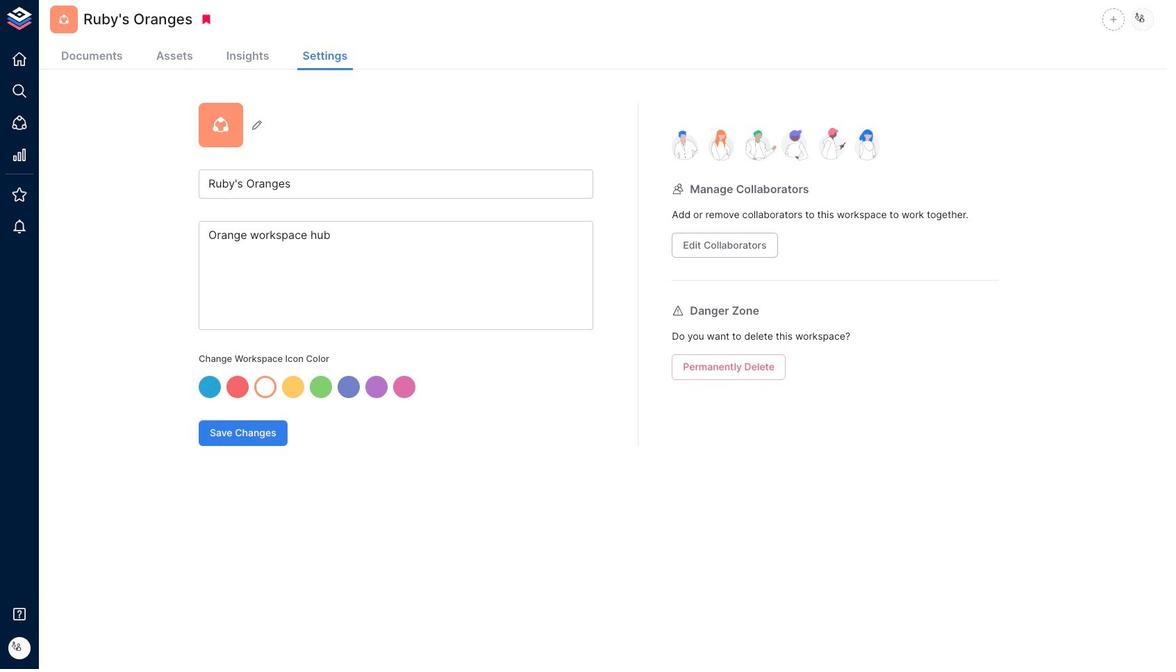 Task type: vqa. For each thing, say whether or not it's contained in the screenshot.
Settings in the Advance Settings Move, copy, pin & delete document.
no



Task type: locate. For each thing, give the bounding box(es) containing it.
Workspace Name text field
[[199, 170, 593, 199]]



Task type: describe. For each thing, give the bounding box(es) containing it.
remove bookmark image
[[200, 13, 213, 26]]

ruby anderson image
[[1132, 8, 1154, 31]]

Workspace notes are visible to all members and guests. text field
[[199, 221, 593, 330]]



